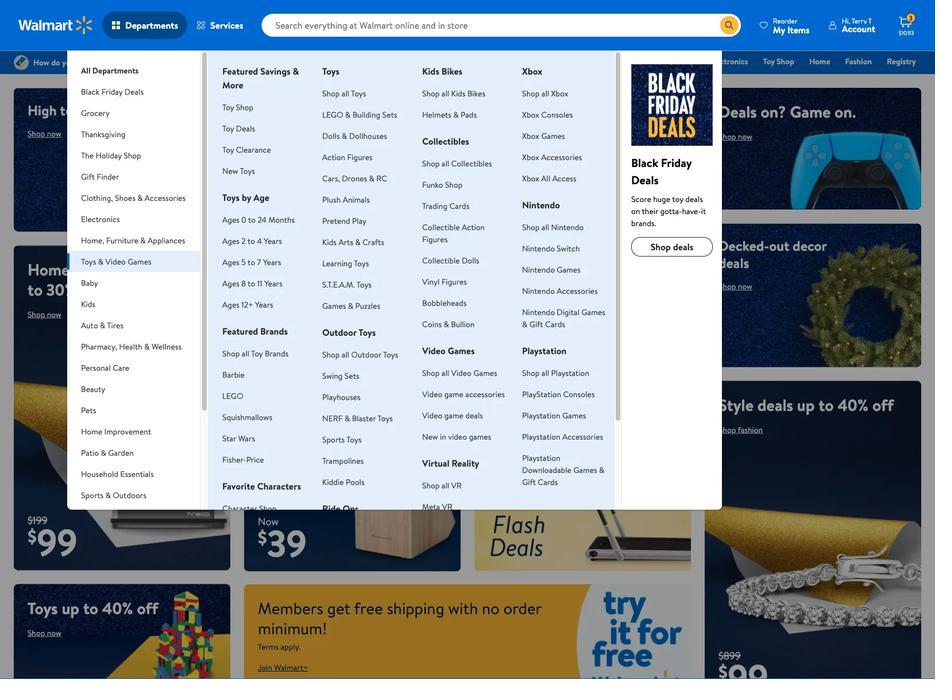 Task type: describe. For each thing, give the bounding box(es) containing it.
action figures
[[322, 151, 373, 163]]

shop now link for deals on? game on.
[[719, 131, 752, 142]]

& inside patio & garden dropdown button
[[101, 447, 106, 458]]

toy for the leftmost toy shop 'link'
[[222, 101, 234, 113]]

accessories for xbox
[[541, 151, 582, 163]]

all for kids bikes
[[442, 88, 449, 99]]

walmart image
[[18, 16, 93, 34]]

gift finder button
[[67, 166, 200, 187]]

0 vertical spatial essentials
[[470, 56, 504, 67]]

my
[[773, 23, 785, 36]]

sports for sports & outdoors
[[81, 490, 104, 501]]

fisher-
[[222, 454, 246, 465]]

shop all playstation link
[[522, 367, 589, 379]]

kiddie pools link
[[322, 476, 365, 488]]

games up shop all video games
[[448, 345, 475, 357]]

toy shop for the leftmost toy shop 'link'
[[222, 101, 253, 113]]

toy clearance
[[222, 144, 271, 155]]

xbox for xbox games
[[522, 130, 539, 141]]

home, furniture & appliances button
[[67, 230, 200, 251]]

years right 12+
[[255, 299, 273, 310]]

join
[[258, 662, 272, 673]]

home for home improvement
[[81, 426, 102, 437]]

years for ages 8 to 11 years
[[264, 278, 283, 289]]

deals left are
[[297, 366, 328, 385]]

registry
[[887, 56, 916, 67]]

finder for gift finder link
[[671, 56, 694, 67]]

$ for 99
[[28, 524, 37, 549]]

deals left on?
[[719, 101, 757, 123]]

collectible for collectible action figures
[[422, 221, 460, 233]]

sports for sports toys
[[322, 434, 345, 445]]

furniture
[[106, 235, 138, 246]]

playstation downloadable games & gift cards link
[[522, 452, 604, 488]]

helmets & pads link
[[422, 109, 477, 120]]

dolls & dollhouses
[[322, 130, 387, 141]]

lego & building sets
[[322, 109, 397, 120]]

featured for featured brands
[[222, 325, 258, 338]]

apply.
[[281, 641, 300, 653]]

ages for ages 0 to 24 months
[[222, 214, 239, 225]]

nintendo switch link
[[522, 243, 580, 254]]

coins
[[422, 318, 442, 330]]

electronics link
[[704, 55, 753, 67]]

kids arts & crafts link
[[322, 236, 384, 248]]

holiday for the holiday shop dropdown button
[[96, 150, 122, 161]]

auto & tires
[[81, 320, 123, 331]]

seasonal decor & party supplies button
[[67, 506, 200, 539]]

all for nintendo
[[541, 221, 549, 233]]

friday for black friday deals
[[101, 86, 123, 97]]

bobbleheads
[[422, 297, 467, 308]]

0 horizontal spatial 40%
[[102, 597, 133, 620]]

new in video games
[[422, 431, 491, 442]]

wars
[[238, 433, 255, 444]]

$199
[[28, 513, 47, 528]]

departments button
[[102, 11, 187, 39]]

video inside dropdown button
[[105, 256, 126, 267]]

gift inside nintendo digital games & gift cards
[[529, 318, 543, 330]]

& right arts
[[355, 236, 361, 248]]

big!
[[330, 251, 382, 296]]

toys by age
[[222, 191, 269, 204]]

play
[[352, 215, 367, 226]]

& left 'pads'
[[453, 109, 459, 120]]

auto
[[81, 320, 98, 331]]

toy for "toy clearance" link
[[222, 144, 234, 155]]

video for video game deals
[[422, 410, 442, 421]]

ages for ages 2 to 4 years
[[222, 235, 239, 246]]

helmets
[[422, 109, 451, 120]]

Search search field
[[262, 14, 741, 37]]

games up accessories
[[473, 367, 497, 379]]

& inside home, furniture & appliances dropdown button
[[140, 235, 146, 246]]

video up video game accessories link
[[451, 367, 471, 379]]

& left rc
[[369, 173, 374, 184]]

baby button
[[67, 272, 200, 293]]

star
[[222, 433, 236, 444]]

ages 12+ years
[[222, 299, 273, 310]]

shop now link for save big!
[[258, 307, 310, 325]]

coins & bullion
[[422, 318, 475, 330]]

home for home deals are served
[[258, 366, 294, 385]]

cards for nintendo
[[545, 318, 565, 330]]

nintendo for nintendo
[[522, 199, 560, 211]]

1 vertical spatial 40%
[[838, 394, 869, 416]]

deals on? game on.
[[719, 101, 856, 123]]

featured savings & more
[[222, 65, 299, 91]]

shop fashion link
[[719, 424, 763, 435]]

& inside playstation downloadable games & gift cards
[[599, 464, 604, 476]]

& inside featured savings & more
[[293, 65, 299, 78]]

the holiday shop for the holiday shop dropdown button
[[81, 150, 141, 161]]

nerf & blaster toys
[[322, 413, 393, 424]]

grocery & essentials link
[[427, 55, 509, 67]]

& right "coins"
[[444, 318, 449, 330]]

consoles for playstation
[[563, 389, 595, 400]]

deals up games
[[465, 410, 483, 421]]

shop now for decked-out decor deals
[[719, 281, 752, 292]]

vinyl figures link
[[422, 276, 467, 287]]

personal care
[[81, 362, 129, 373]]

nintendo up switch
[[551, 221, 584, 233]]

figures inside the 'collectible action figures'
[[422, 233, 448, 245]]

playstation games link
[[522, 410, 586, 421]]

shop now for deals on? game on.
[[719, 131, 752, 142]]

39
[[267, 518, 307, 569]]

pharmacy, health & wellness button
[[67, 336, 200, 357]]

figures for vinyl
[[441, 276, 467, 287]]

ages 2 to 4 years
[[222, 235, 282, 246]]

all for outdoor toys
[[342, 349, 349, 360]]

shop all outdoor toys link
[[322, 349, 398, 360]]

0 vertical spatial collectibles
[[422, 135, 469, 148]]

home, furniture & appliances
[[81, 235, 185, 246]]

deals inside black friday deals score huge toy deals on their gotta-have-it brands.
[[631, 172, 659, 188]]

video
[[448, 431, 467, 442]]

toys & video games image
[[631, 64, 713, 146]]

kiddie
[[322, 476, 344, 488]]

decked-
[[719, 236, 769, 255]]

party
[[144, 511, 162, 522]]

grocery button
[[67, 102, 200, 123]]

to inside home deals up to 30% off
[[28, 278, 43, 301]]

toy for toy deals link
[[222, 123, 234, 134]]

get
[[327, 597, 350, 620]]

games inside playstation downloadable games & gift cards
[[573, 464, 597, 476]]

now for high
[[47, 128, 61, 139]]

game for accessories
[[444, 389, 463, 400]]

& inside sports & outdoors dropdown button
[[105, 490, 111, 501]]

now for deals
[[738, 131, 752, 142]]

pharmacy,
[[81, 341, 117, 352]]

0 horizontal spatial all
[[81, 65, 90, 76]]

video for video games
[[422, 345, 445, 357]]

1 vertical spatial vr
[[442, 501, 453, 512]]

games up xbox accessories link
[[541, 130, 565, 141]]

the holiday shop link
[[575, 55, 646, 67]]

black for black friday deals score huge toy deals on their gotta-have-it brands.
[[631, 155, 658, 171]]

shop now for up to 40% off sports gear
[[488, 410, 522, 422]]

& left building
[[345, 109, 351, 120]]

& inside nintendo digital games & gift cards
[[522, 318, 527, 330]]

games up playstation accessories
[[562, 410, 586, 421]]

playstation accessories link
[[522, 431, 603, 442]]

gift inside dropdown button
[[81, 171, 95, 182]]

0 horizontal spatial sets
[[345, 370, 359, 381]]

deals down the have-
[[673, 241, 693, 253]]

new toys link
[[222, 165, 255, 176]]

finder for gift finder dropdown button
[[97, 171, 119, 182]]

playhouses
[[322, 391, 360, 403]]

accessories for playstation
[[562, 431, 603, 442]]

playstation for playstation downloadable games & gift cards
[[522, 452, 560, 464]]

ride
[[322, 503, 340, 515]]

1 horizontal spatial dolls
[[462, 255, 479, 266]]

now dollar 39 null group
[[244, 514, 307, 572]]

xbox all access
[[522, 173, 576, 184]]

playstation consoles
[[522, 389, 595, 400]]

playstation up playstation consoles
[[551, 367, 589, 379]]

thanksgiving for thanksgiving 'link'
[[519, 56, 565, 67]]

swing
[[322, 370, 343, 381]]

all for virtual reality
[[442, 480, 449, 491]]

to inside up to 40% off sports gear
[[509, 366, 522, 385]]

now for toys
[[47, 628, 61, 639]]

0 vertical spatial cards
[[449, 200, 469, 211]]

fisher-price link
[[222, 454, 264, 465]]

2 vertical spatial up
[[62, 597, 79, 620]]

are
[[331, 366, 350, 385]]

gotta-
[[660, 205, 682, 217]]

& left puzzles
[[348, 300, 353, 311]]

action figures link
[[322, 151, 373, 163]]

xbox for xbox consoles
[[522, 109, 539, 120]]

household essentials button
[[67, 464, 200, 485]]

kids for kids bikes
[[422, 65, 439, 78]]

reorder
[[773, 16, 797, 26]]

brands.
[[631, 217, 656, 229]]

xbox consoles
[[522, 109, 573, 120]]

departments inside popup button
[[125, 19, 178, 32]]

save big!
[[258, 251, 382, 296]]

virtual reality
[[422, 457, 479, 470]]

ages for ages 5 to 7 years
[[222, 256, 239, 268]]

video games
[[422, 345, 475, 357]]

games & puzzles link
[[322, 300, 380, 311]]

collectible for collectible dolls
[[422, 255, 460, 266]]

xbox for xbox all access
[[522, 173, 539, 184]]

1 vertical spatial all
[[541, 173, 550, 184]]

xbox for xbox
[[522, 65, 543, 78]]

video game deals link
[[422, 410, 483, 421]]

1 horizontal spatial walmart+
[[882, 72, 916, 83]]

shop all nintendo link
[[522, 221, 584, 233]]

now
[[258, 514, 279, 529]]

shop now for save big!
[[267, 311, 301, 322]]

gift inside playstation downloadable games & gift cards
[[522, 476, 536, 488]]

$ for 39
[[258, 525, 267, 550]]

ons
[[343, 503, 359, 515]]

xbox all access link
[[522, 173, 576, 184]]

the for the holiday shop dropdown button
[[81, 150, 94, 161]]

free
[[354, 597, 383, 620]]

shop all kids bikes link
[[422, 88, 485, 99]]

downloadable
[[522, 464, 571, 476]]

Walmart Site-Wide search field
[[262, 14, 741, 37]]

gift right the holiday shop link
[[655, 56, 669, 67]]

game for deals
[[444, 410, 463, 421]]

shop now link for up to 40% off sports gear
[[488, 410, 522, 422]]

figures for action
[[347, 151, 373, 163]]

shop now for home deals up to 30% off
[[28, 309, 61, 320]]

lego for lego & building sets
[[322, 109, 343, 120]]

shop deals
[[651, 241, 693, 253]]

xbox up xbox consoles link
[[551, 88, 568, 99]]

game
[[790, 101, 831, 123]]

0 horizontal spatial huge
[[125, 101, 155, 120]]

more
[[222, 79, 243, 91]]

& up action figures
[[342, 130, 347, 141]]

the holiday shop for the holiday shop link
[[580, 56, 640, 67]]

now for decked-
[[738, 281, 752, 292]]

seasonal
[[81, 511, 111, 522]]

electronics for electronics dropdown button
[[81, 213, 120, 225]]



Task type: vqa. For each thing, say whether or not it's contained in the screenshot.
the topmost Qty needed:
no



Task type: locate. For each thing, give the bounding box(es) containing it.
sports & outdoors button
[[67, 485, 200, 506]]

1 horizontal spatial friday
[[661, 155, 692, 171]]

2 collectible from the top
[[422, 255, 460, 266]]

0 vertical spatial up
[[113, 258, 131, 281]]

shop all vr
[[422, 480, 462, 491]]

video down "coins"
[[422, 345, 445, 357]]

nintendo switch
[[522, 243, 580, 254]]

cards
[[449, 200, 469, 211], [545, 318, 565, 330], [538, 476, 558, 488]]

friday inside black friday deals score huge toy deals on their gotta-have-it brands.
[[661, 155, 692, 171]]

1 vertical spatial collectibles
[[451, 158, 492, 169]]

up inside home deals up to 30% off
[[113, 258, 131, 281]]

0 vertical spatial collectible
[[422, 221, 460, 233]]

0 vertical spatial electronics
[[709, 56, 748, 67]]

brands down the featured brands
[[265, 348, 288, 359]]

video game accessories link
[[422, 389, 505, 400]]

learning toys
[[322, 258, 369, 269]]

1 vertical spatial consoles
[[563, 389, 595, 400]]

thanksgiving for thanksgiving dropdown button
[[81, 128, 125, 140]]

thanksgiving inside dropdown button
[[81, 128, 125, 140]]

debit
[[847, 72, 867, 83]]

1 vertical spatial black
[[631, 155, 658, 171]]

action inside the 'collectible action figures'
[[462, 221, 485, 233]]

0 horizontal spatial new
[[222, 165, 238, 176]]

thanksgiving button
[[67, 123, 200, 145]]

featured inside featured savings & more
[[222, 65, 258, 78]]

cards inside playstation downloadable games & gift cards
[[538, 476, 558, 488]]

new left in
[[422, 431, 438, 442]]

0 vertical spatial outdoor
[[322, 326, 357, 339]]

kids button
[[67, 293, 200, 315]]

all for video games
[[442, 367, 449, 379]]

toy shop inside 'link'
[[763, 56, 794, 67]]

friday up toy
[[661, 155, 692, 171]]

1 game from the top
[[444, 389, 463, 400]]

playstation for playstation
[[522, 345, 566, 357]]

0 horizontal spatial thanksgiving
[[81, 128, 125, 140]]

home for home
[[809, 56, 830, 67]]

home inside "dropdown button"
[[81, 426, 102, 437]]

electronics down clothing,
[[81, 213, 120, 225]]

wellness
[[152, 341, 182, 352]]

toy down the featured brands
[[251, 348, 263, 359]]

ages left the 8
[[222, 278, 239, 289]]

games right digital
[[581, 306, 605, 318]]

cards right trading
[[449, 200, 469, 211]]

40% inside up to 40% off sports gear
[[525, 366, 552, 385]]

1 vertical spatial grocery
[[81, 107, 110, 118]]

1 vertical spatial essentials
[[120, 468, 154, 480]]

0 horizontal spatial the
[[81, 150, 94, 161]]

black up score
[[631, 155, 658, 171]]

accessories for nintendo
[[557, 285, 598, 296]]

toy shop link down my
[[758, 55, 799, 67]]

1 vertical spatial cards
[[545, 318, 565, 330]]

grocery & essentials
[[432, 56, 504, 67]]

brands up shop all toy brands
[[260, 325, 288, 338]]

1 horizontal spatial sets
[[382, 109, 397, 120]]

ages left 2
[[222, 235, 239, 246]]

0 vertical spatial the holiday shop
[[580, 56, 640, 67]]

the inside dropdown button
[[81, 150, 94, 161]]

sports up seasonal at the left bottom of page
[[81, 490, 104, 501]]

all for playstation
[[541, 367, 549, 379]]

sports toys link
[[322, 434, 362, 445]]

search icon image
[[725, 21, 734, 30]]

1 vertical spatial electronics
[[81, 213, 120, 225]]

0 vertical spatial dolls
[[322, 130, 340, 141]]

deals inside the decked-out decor deals
[[719, 253, 749, 273]]

consoles down shop all playstation
[[563, 389, 595, 400]]

& inside auto & tires dropdown button
[[100, 320, 105, 331]]

1 vertical spatial up
[[797, 394, 815, 416]]

the holiday shop inside dropdown button
[[81, 150, 141, 161]]

accessories down gift finder dropdown button
[[145, 192, 186, 203]]

1 horizontal spatial huge
[[653, 193, 670, 204]]

shop now for high tech gifts, huge savings
[[28, 128, 61, 139]]

new down toy clearance
[[222, 165, 238, 176]]

all for toys
[[342, 88, 349, 99]]

funko
[[422, 179, 443, 190]]

1 horizontal spatial finder
[[671, 56, 694, 67]]

deals up the have-
[[685, 193, 703, 204]]

ages for ages 8 to 11 years
[[222, 278, 239, 289]]

playstation down playstation
[[522, 410, 560, 421]]

years for ages 2 to 4 years
[[264, 235, 282, 246]]

5 ages from the top
[[222, 299, 239, 310]]

grocery for grocery
[[81, 107, 110, 118]]

games inside dropdown button
[[128, 256, 151, 267]]

& right health
[[144, 341, 150, 352]]

30%
[[46, 278, 76, 301]]

cards down downloadable
[[538, 476, 558, 488]]

huge up gotta-
[[653, 193, 670, 204]]

2 game from the top
[[444, 410, 463, 421]]

sports
[[322, 434, 345, 445], [81, 490, 104, 501]]

finder inside dropdown button
[[97, 171, 119, 182]]

1 vertical spatial departments
[[92, 65, 139, 76]]

0 vertical spatial the
[[580, 56, 592, 67]]

ages for ages 12+ years
[[222, 299, 239, 310]]

high tech gifts, huge savings
[[28, 101, 202, 120]]

toy deals link
[[222, 123, 255, 134]]

virtual
[[422, 457, 449, 470]]

up for 30%
[[113, 258, 131, 281]]

& inside grocery & essentials link
[[462, 56, 468, 67]]

0 horizontal spatial bikes
[[442, 65, 462, 78]]

0 vertical spatial figures
[[347, 151, 373, 163]]

0 vertical spatial toy shop link
[[758, 55, 799, 67]]

now up the featured brands
[[287, 311, 301, 322]]

1 horizontal spatial the holiday shop
[[580, 56, 640, 67]]

kids inside dropdown button
[[81, 298, 95, 310]]

1 vertical spatial toy shop link
[[222, 101, 253, 113]]

accessories down playstation games link on the right of the page
[[562, 431, 603, 442]]

sports inside dropdown button
[[81, 490, 104, 501]]

home inside home deals up to 30% off
[[28, 258, 70, 281]]

4 ages from the top
[[222, 278, 239, 289]]

1 vertical spatial figures
[[422, 233, 448, 245]]

$899
[[719, 649, 741, 663]]

0 horizontal spatial lego
[[222, 390, 243, 401]]

7
[[257, 256, 261, 268]]

2 featured from the top
[[222, 325, 258, 338]]

outdoor toys
[[322, 326, 376, 339]]

playstation for playstation accessories
[[522, 431, 560, 442]]

0 horizontal spatial holiday
[[96, 150, 122, 161]]

0 vertical spatial grocery
[[432, 56, 460, 67]]

0 horizontal spatial toy shop
[[222, 101, 253, 113]]

huge inside black friday deals score huge toy deals on their gotta-have-it brands.
[[653, 193, 670, 204]]

2 ages from the top
[[222, 235, 239, 246]]

now
[[47, 128, 61, 139], [738, 131, 752, 142], [738, 281, 752, 292], [47, 309, 61, 320], [287, 311, 301, 322], [508, 410, 522, 422], [47, 628, 61, 639]]

figures
[[347, 151, 373, 163], [422, 233, 448, 245], [441, 276, 467, 287]]

playstation up downloadable
[[522, 452, 560, 464]]

new for featured savings & more
[[222, 165, 238, 176]]

xbox accessories link
[[522, 151, 582, 163]]

shop now
[[28, 128, 61, 139], [719, 131, 752, 142], [719, 281, 752, 292], [28, 309, 61, 320], [267, 311, 301, 322], [488, 410, 522, 422], [28, 628, 61, 639]]

consoles down shop all xbox
[[541, 109, 573, 120]]

1 collectible from the top
[[422, 221, 460, 233]]

gift finder for gift finder link
[[655, 56, 694, 67]]

accessories inside 'clothing, shoes & accessories' dropdown button
[[145, 192, 186, 203]]

grocery
[[432, 56, 460, 67], [81, 107, 110, 118]]

toy inside 'link'
[[763, 56, 775, 67]]

gift finder inside gift finder link
[[655, 56, 694, 67]]

1 ages from the top
[[222, 214, 239, 225]]

1 vertical spatial brands
[[265, 348, 288, 359]]

video for video game accessories
[[422, 389, 442, 400]]

featured brands
[[222, 325, 288, 338]]

toy
[[672, 193, 683, 204]]

nintendo inside nintendo digital games & gift cards
[[522, 306, 555, 318]]

seasonal decor & party supplies
[[81, 511, 162, 534]]

featured up shop all toy brands
[[222, 325, 258, 338]]

0 vertical spatial action
[[322, 151, 345, 163]]

toy down my
[[763, 56, 775, 67]]

playstation up shop all playstation link
[[522, 345, 566, 357]]

2 vertical spatial 40%
[[102, 597, 133, 620]]

gifts,
[[90, 101, 122, 120]]

home improvement button
[[67, 421, 200, 442]]

action down trading cards link
[[462, 221, 485, 233]]

shop now for toys up to 40% off
[[28, 628, 61, 639]]

cards for playstation
[[538, 476, 558, 488]]

years for ages 5 to 7 years
[[263, 256, 281, 268]]

home,
[[81, 235, 104, 246]]

1 vertical spatial finder
[[97, 171, 119, 182]]

holiday for the holiday shop link
[[594, 56, 621, 67]]

& inside 'clothing, shoes & accessories' dropdown button
[[137, 192, 143, 203]]

grocery inside dropdown button
[[81, 107, 110, 118]]

1 horizontal spatial black
[[631, 155, 658, 171]]

games down switch
[[557, 264, 581, 275]]

0 horizontal spatial walmart+
[[274, 662, 308, 673]]

xbox games
[[522, 130, 565, 141]]

deals up grocery dropdown button
[[125, 86, 144, 97]]

deals inside black friday deals score huge toy deals on their gotta-have-it brands.
[[685, 193, 703, 204]]

video down furniture
[[105, 256, 126, 267]]

all up are
[[342, 349, 349, 360]]

black for black friday deals
[[81, 86, 100, 97]]

home left baby
[[28, 258, 70, 281]]

0 vertical spatial featured
[[222, 65, 258, 78]]

video game accessories
[[422, 389, 505, 400]]

&
[[462, 56, 468, 67], [293, 65, 299, 78], [345, 109, 351, 120], [453, 109, 459, 120], [342, 130, 347, 141], [369, 173, 374, 184], [137, 192, 143, 203], [140, 235, 146, 246], [355, 236, 361, 248], [98, 256, 103, 267], [348, 300, 353, 311], [444, 318, 449, 330], [522, 318, 527, 330], [100, 320, 105, 331], [144, 341, 150, 352], [345, 413, 350, 424], [101, 447, 106, 458], [599, 464, 604, 476], [105, 490, 111, 501], [137, 511, 142, 522]]

gift finder for gift finder dropdown button
[[81, 171, 119, 182]]

1 vertical spatial thanksgiving
[[81, 128, 125, 140]]

reality
[[452, 457, 479, 470]]

black inside "dropdown button"
[[81, 86, 100, 97]]

no
[[482, 597, 500, 620]]

electronics inside dropdown button
[[81, 213, 120, 225]]

all down the featured brands
[[242, 348, 249, 359]]

xbox
[[522, 65, 543, 78], [551, 88, 568, 99], [522, 109, 539, 120], [522, 130, 539, 141], [522, 151, 539, 163], [522, 173, 539, 184]]

in
[[440, 431, 446, 442]]

thanksgiving inside 'link'
[[519, 56, 565, 67]]

up for 40%
[[797, 394, 815, 416]]

shop now link for decked-out decor deals
[[719, 281, 752, 292]]

the up clothing,
[[81, 150, 94, 161]]

vr right the meta
[[442, 501, 453, 512]]

figures up collectible dolls
[[422, 233, 448, 245]]

shop now link for home deals up to 30% off
[[28, 309, 61, 320]]

home for home deals up to 30% off
[[28, 258, 70, 281]]

friday up high tech gifts, huge savings
[[101, 86, 123, 97]]

black inside black friday deals score huge toy deals on their gotta-have-it brands.
[[631, 155, 658, 171]]

lego down shop all toys
[[322, 109, 343, 120]]

0 horizontal spatial up
[[62, 597, 79, 620]]

0 vertical spatial new
[[222, 165, 238, 176]]

$
[[28, 524, 37, 549], [258, 525, 267, 550]]

0 vertical spatial toy shop
[[763, 56, 794, 67]]

& left outdoors
[[105, 490, 111, 501]]

electronics for electronics link
[[709, 56, 748, 67]]

all down video games
[[442, 367, 449, 379]]

& left the "party" at the left of the page
[[137, 511, 142, 522]]

nintendo digital games & gift cards
[[522, 306, 605, 330]]

save
[[258, 251, 322, 296]]

gift finder link
[[650, 55, 699, 67]]

0 vertical spatial lego
[[322, 109, 343, 120]]

& left tires
[[100, 320, 105, 331]]

0 vertical spatial huge
[[125, 101, 155, 120]]

3 ages from the top
[[222, 256, 239, 268]]

shop all xbox
[[522, 88, 568, 99]]

off
[[80, 278, 101, 301], [555, 366, 573, 385], [872, 394, 894, 416], [137, 597, 158, 620]]

t
[[868, 16, 872, 26]]

deals down home,
[[74, 258, 109, 281]]

toy for toy shop 'link' to the right
[[763, 56, 775, 67]]

1 horizontal spatial sports
[[322, 434, 345, 445]]

figures up cars, drones & rc link
[[347, 151, 373, 163]]

games inside nintendo digital games & gift cards
[[581, 306, 605, 318]]

electronics down search icon
[[709, 56, 748, 67]]

consoles for xbox
[[541, 109, 573, 120]]

essentials down patio & garden dropdown button
[[120, 468, 154, 480]]

deals inside home deals up to 30% off
[[74, 258, 109, 281]]

bikes up 'pads'
[[467, 88, 485, 99]]

& inside pharmacy, health & wellness dropdown button
[[144, 341, 150, 352]]

was dollar $199, now dollar 99 group
[[14, 513, 77, 571]]

friday inside "dropdown button"
[[101, 86, 123, 97]]

1 horizontal spatial grocery
[[432, 56, 460, 67]]

games down home, furniture & appliances dropdown button
[[128, 256, 151, 267]]

years right 4
[[264, 235, 282, 246]]

shop all video games link
[[422, 367, 497, 379]]

2 horizontal spatial 40%
[[838, 394, 869, 416]]

0 vertical spatial black
[[81, 86, 100, 97]]

xbox down xbox games
[[522, 151, 539, 163]]

the for the holiday shop link
[[580, 56, 592, 67]]

with
[[448, 597, 478, 620]]

1 horizontal spatial thanksgiving
[[519, 56, 565, 67]]

toy clearance link
[[222, 144, 271, 155]]

1 vertical spatial outdoor
[[351, 349, 381, 360]]

home up one at the top right of page
[[809, 56, 830, 67]]

pads
[[461, 109, 477, 120]]

shop now link for toys up to 40% off
[[28, 628, 61, 639]]

friday for black friday deals score huge toy deals on their gotta-have-it brands.
[[661, 155, 692, 171]]

clothing, shoes & accessories
[[81, 192, 186, 203]]

finder left electronics link
[[671, 56, 694, 67]]

& right patio
[[101, 447, 106, 458]]

& down playstation accessories
[[599, 464, 604, 476]]

1 horizontal spatial new
[[422, 431, 438, 442]]

auto & tires button
[[67, 315, 200, 336]]

nintendo for nintendo switch
[[522, 243, 555, 254]]

0 horizontal spatial dolls
[[322, 130, 340, 141]]

terry
[[852, 16, 867, 26]]

1 horizontal spatial the
[[580, 56, 592, 67]]

lego for lego link
[[222, 390, 243, 401]]

1 vertical spatial game
[[444, 410, 463, 421]]

0 vertical spatial sports
[[322, 434, 345, 445]]

shop all toy brands link
[[222, 348, 288, 359]]

playstation for playstation games
[[522, 410, 560, 421]]

nintendo for nintendo accessories
[[522, 285, 555, 296]]

0 horizontal spatial finder
[[97, 171, 119, 182]]

all departments
[[81, 65, 139, 76]]

deals up "toy clearance" link
[[236, 123, 255, 134]]

tech
[[60, 101, 87, 120]]

5
[[241, 256, 246, 268]]

nintendo games link
[[522, 264, 581, 275]]

0 horizontal spatial black
[[81, 86, 100, 97]]

deals up fashion
[[757, 394, 793, 416]]

bikes up shop all kids bikes link
[[442, 65, 462, 78]]

games down s.t.e.a.m. at the top of page
[[322, 300, 346, 311]]

game up video game deals
[[444, 389, 463, 400]]

cards inside nintendo digital games & gift cards
[[545, 318, 565, 330]]

0 vertical spatial 40%
[[525, 366, 552, 385]]

& inside seasonal decor & party supplies
[[137, 511, 142, 522]]

new for video games
[[422, 431, 438, 442]]

swing sets link
[[322, 370, 359, 381]]

1 vertical spatial sets
[[345, 370, 359, 381]]

ages left "0"
[[222, 214, 239, 225]]

1 horizontal spatial toy shop
[[763, 56, 794, 67]]

playstation inside playstation downloadable games & gift cards
[[522, 452, 560, 464]]

xbox up xbox games
[[522, 109, 539, 120]]

essentials inside dropdown button
[[120, 468, 154, 480]]

nintendo for nintendo games
[[522, 264, 555, 275]]

games & puzzles
[[322, 300, 380, 311]]

lego link
[[222, 390, 243, 401]]

1 horizontal spatial holiday
[[594, 56, 621, 67]]

kids up "helmets & pads"
[[451, 88, 465, 99]]

1 horizontal spatial gift finder
[[655, 56, 694, 67]]

all for featured brands
[[242, 348, 249, 359]]

character shop
[[222, 503, 277, 514]]

now for home
[[47, 309, 61, 320]]

swing sets
[[322, 370, 359, 381]]

sports toys
[[322, 434, 362, 445]]

ages
[[222, 214, 239, 225], [222, 235, 239, 246], [222, 256, 239, 268], [222, 278, 239, 289], [222, 299, 239, 310]]

nerf & blaster toys link
[[322, 413, 393, 424]]

items
[[787, 23, 810, 36]]

nintendo up shop all nintendo link
[[522, 199, 560, 211]]

0 vertical spatial gift finder
[[655, 56, 694, 67]]

2 vertical spatial figures
[[441, 276, 467, 287]]

registry one debit
[[828, 56, 916, 83]]

off inside home deals up to 30% off
[[80, 278, 101, 301]]

huge up thanksgiving dropdown button
[[125, 101, 155, 120]]

xbox for xbox accessories
[[522, 151, 539, 163]]

& inside toys & video games dropdown button
[[98, 256, 103, 267]]

now for save
[[287, 311, 301, 322]]

1 vertical spatial collectible
[[422, 255, 460, 266]]

patio
[[81, 447, 99, 458]]

characters
[[257, 480, 301, 493]]

featured for featured savings & more
[[222, 65, 258, 78]]

1 horizontal spatial toy shop link
[[758, 55, 799, 67]]

collectible inside the 'collectible action figures'
[[422, 221, 460, 233]]

now down sports
[[508, 410, 522, 422]]

toy shop link
[[758, 55, 799, 67], [222, 101, 253, 113]]

0 horizontal spatial toy shop link
[[222, 101, 253, 113]]

all for collectibles
[[442, 158, 449, 169]]

all up "helmets & pads"
[[442, 88, 449, 99]]

1 vertical spatial toy shop
[[222, 101, 253, 113]]

animals
[[343, 194, 370, 205]]

walmart+
[[882, 72, 916, 83], [274, 662, 308, 673]]

0 vertical spatial holiday
[[594, 56, 621, 67]]

shop inside dropdown button
[[124, 150, 141, 161]]

decor
[[793, 236, 827, 255]]

0 vertical spatial vr
[[451, 480, 462, 491]]

all
[[81, 65, 90, 76], [541, 173, 550, 184]]

home down shop all toy brands
[[258, 366, 294, 385]]

0 vertical spatial bikes
[[442, 65, 462, 78]]

reorder my items
[[773, 16, 810, 36]]

toys inside dropdown button
[[81, 256, 96, 267]]

shop all toys link
[[322, 88, 366, 99]]

1 horizontal spatial $
[[258, 525, 267, 550]]

years right 7
[[263, 256, 281, 268]]

departments up "black friday deals"
[[92, 65, 139, 76]]

thanksgiving down gifts,
[[81, 128, 125, 140]]

kids left arts
[[322, 236, 337, 248]]

black friday deals
[[81, 86, 144, 97]]

1 horizontal spatial 40%
[[525, 366, 552, 385]]

years
[[264, 235, 282, 246], [263, 256, 281, 268], [264, 278, 283, 289], [255, 299, 273, 310]]

1 horizontal spatial action
[[462, 221, 485, 233]]

1 featured from the top
[[222, 65, 258, 78]]

kids
[[422, 65, 439, 78], [451, 88, 465, 99], [322, 236, 337, 248], [81, 298, 95, 310]]

2 horizontal spatial up
[[797, 394, 815, 416]]

1 vertical spatial sports
[[81, 490, 104, 501]]

toy up new toys link at top
[[222, 144, 234, 155]]

was dollar $899, now dollar 99 group
[[705, 649, 768, 679]]

grocery for grocery & essentials
[[432, 56, 460, 67]]

0 vertical spatial consoles
[[541, 109, 573, 120]]

all for xbox
[[541, 88, 549, 99]]

outdoor up served
[[351, 349, 381, 360]]

& right nerf
[[345, 413, 350, 424]]

1 vertical spatial walmart+
[[274, 662, 308, 673]]

accessories up digital
[[557, 285, 598, 296]]

essentials down "walmart site-wide" search box
[[470, 56, 504, 67]]

kids up shop all kids bikes link
[[422, 65, 439, 78]]

off inside up to 40% off sports gear
[[555, 366, 573, 385]]

accessories
[[465, 389, 505, 400]]

toy shop for toy shop 'link' to the right
[[763, 56, 794, 67]]

collectible down trading cards link
[[422, 221, 460, 233]]

now for up
[[508, 410, 522, 422]]

$ inside $199 $ 99
[[28, 524, 37, 549]]

nintendo for nintendo digital games & gift cards
[[522, 306, 555, 318]]

ride ons
[[322, 503, 359, 515]]

kids arts & crafts
[[322, 236, 384, 248]]

1 vertical spatial huge
[[653, 193, 670, 204]]

all up "black friday deals"
[[81, 65, 90, 76]]

0 vertical spatial sets
[[382, 109, 397, 120]]

1 vertical spatial bikes
[[467, 88, 485, 99]]

bullion
[[451, 318, 475, 330]]

all up "gear"
[[541, 367, 549, 379]]

gift finder inside gift finder dropdown button
[[81, 171, 119, 182]]

bobbleheads link
[[422, 297, 467, 308]]

& right furniture
[[140, 235, 146, 246]]

black up gifts,
[[81, 86, 100, 97]]

0 vertical spatial friday
[[101, 86, 123, 97]]

walmart+ down apply.
[[274, 662, 308, 673]]

shop now link for high tech gifts, huge savings
[[28, 128, 61, 139]]

1 vertical spatial new
[[422, 431, 438, 442]]

holiday inside dropdown button
[[96, 150, 122, 161]]

deals inside "dropdown button"
[[125, 86, 144, 97]]

0 horizontal spatial sports
[[81, 490, 104, 501]]

0 horizontal spatial essentials
[[120, 468, 154, 480]]

game
[[444, 389, 463, 400], [444, 410, 463, 421]]

deals
[[685, 193, 703, 204], [673, 241, 693, 253], [719, 253, 749, 273], [74, 258, 109, 281], [297, 366, 328, 385], [757, 394, 793, 416], [465, 410, 483, 421]]

sets right building
[[382, 109, 397, 120]]

baby
[[81, 277, 98, 288]]

1 vertical spatial dolls
[[462, 255, 479, 266]]

0 vertical spatial walmart+
[[882, 72, 916, 83]]

now down high
[[47, 128, 61, 139]]

collectibles up funko shop link on the left top of page
[[451, 158, 492, 169]]

access
[[552, 173, 576, 184]]

shop inside 'link'
[[777, 56, 794, 67]]

$ inside now $ 39
[[258, 525, 267, 550]]

collectibles up shop all collectibles link
[[422, 135, 469, 148]]

shop all kids bikes
[[422, 88, 485, 99]]

all up nintendo switch
[[541, 221, 549, 233]]

finder
[[671, 56, 694, 67], [97, 171, 119, 182]]

toy down more
[[222, 101, 234, 113]]

0 vertical spatial brands
[[260, 325, 288, 338]]

0 horizontal spatial action
[[322, 151, 345, 163]]

walmart+ down registry
[[882, 72, 916, 83]]

shop deals link
[[631, 237, 713, 257]]

kids for kids arts & crafts
[[322, 236, 337, 248]]

xbox up shop all xbox
[[522, 65, 543, 78]]

0 vertical spatial game
[[444, 389, 463, 400]]



